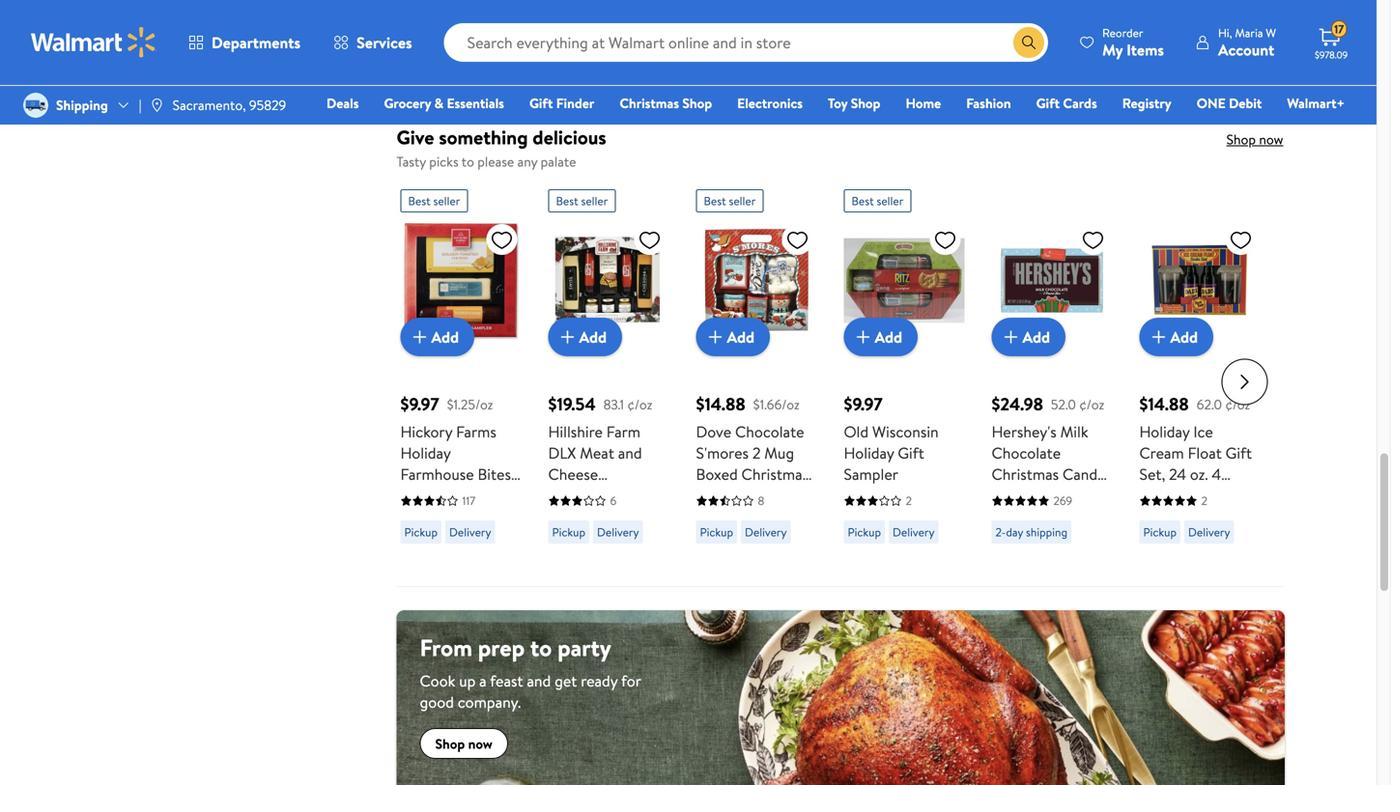 Task type: locate. For each thing, give the bounding box(es) containing it.
add to cart image up hickory
[[408, 326, 431, 349]]

2 horizontal spatial ¢/oz
[[1225, 395, 1251, 414]]

add up 62.0
[[1170, 327, 1198, 348]]

delivery left 2-
[[893, 524, 935, 541]]

get
[[555, 671, 577, 692]]

3 delivery from the left
[[745, 524, 787, 541]]

2 horizontal spatial 2
[[1201, 493, 1208, 509]]

2 $9.97 from the left
[[844, 392, 883, 417]]

269
[[1054, 493, 1072, 509]]

0 horizontal spatial $14.88
[[696, 392, 746, 417]]

$9.97 inside $9.97 $1.25/oz hickory farms holiday farmhouse bites sampler gift 8 oz - 3 pieces
[[400, 392, 439, 417]]

2 down $9.97 old wisconsin holiday gift sampler
[[906, 493, 912, 509]]

sampler
[[844, 464, 898, 485], [400, 485, 455, 506]]

0 horizontal spatial add to cart image
[[408, 326, 431, 349]]

24
[[1169, 464, 1187, 485]]

sampler inside $9.97 old wisconsin holiday gift sampler
[[844, 464, 898, 485]]

1 horizontal spatial ¢/oz
[[1079, 395, 1105, 414]]

gift inside the $14.88 $1.66/oz dove chocolate s'mores 2 mug boxed christmas gift set, 8.94oz
[[696, 485, 723, 506]]

pickup for $14.88 62.0 ¢/oz holiday ice cream float gift set, 24 oz. 4 piece, 1 count per pack
[[1143, 524, 1177, 541]]

1 best seller from the left
[[408, 193, 460, 209]]

holiday right mug
[[844, 443, 894, 464]]

¢/oz inside $19.54 83.1 ¢/oz hillshire farm dlx meat and cheese assortment holiday boxed gift set, 23.5oz
[[627, 395, 653, 414]]

best seller down the picks
[[408, 193, 460, 209]]

styles.
[[470, 25, 506, 44]]

add to cart image for the hershey's milk chocolate christmas candy, bulk bar 3 lb image
[[999, 326, 1023, 349]]

$14.88 up dove
[[696, 392, 746, 417]]

0 horizontal spatial ¢/oz
[[627, 395, 653, 414]]

add button for $9.97 old wisconsin holiday gift sampler
[[844, 318, 918, 357]]

toy
[[828, 94, 848, 113]]

departments
[[212, 32, 301, 53]]

add to cart image up $19.54
[[556, 326, 579, 349]]

palate
[[541, 152, 576, 171]]

electronics link
[[729, 93, 812, 114]]

1 horizontal spatial chocolate
[[992, 443, 1061, 464]]

from prep to party cook up a feast and get ready for good company.
[[420, 632, 641, 713]]

add up 83.1
[[579, 327, 607, 348]]

2 for $14.88
[[1201, 493, 1208, 509]]

shop now link down company.
[[420, 729, 508, 760]]

gift right old
[[898, 443, 924, 464]]

1 add from the left
[[431, 327, 459, 348]]

pack
[[1140, 506, 1171, 528]]

add up $1.25/oz
[[431, 327, 459, 348]]

be the best-dressed guest. list item
[[992, 0, 1295, 102]]

gift inside $19.54 83.1 ¢/oz hillshire farm dlx meat and cheese assortment holiday boxed gift set, 23.5oz
[[548, 528, 575, 549]]

2-
[[996, 524, 1006, 541]]

next slide for product carousel list image
[[1222, 359, 1268, 405]]

1 horizontal spatial add to cart image
[[556, 326, 579, 349]]

1 list item from the left
[[385, 0, 688, 102]]

6 add button from the left
[[1140, 318, 1214, 357]]

and inside from prep to party cook up a feast and get ready for good company.
[[527, 671, 551, 692]]

now down debit on the right
[[1259, 130, 1284, 149]]

add to cart image
[[408, 326, 431, 349], [556, 326, 579, 349]]

in
[[606, 5, 616, 23]]

¢/oz right 83.1
[[627, 395, 653, 414]]

3 ¢/oz from the left
[[1225, 395, 1251, 414]]

to right prep
[[530, 632, 552, 664]]

be the best-dressed guest.
[[1019, 5, 1173, 23]]

0 horizontal spatial and
[[527, 671, 551, 692]]

1 horizontal spatial shop now link
[[1227, 130, 1284, 149]]

1 horizontal spatial $9.97
[[844, 392, 883, 417]]

2 horizontal spatial christmas
[[992, 464, 1059, 485]]

any left palate
[[517, 152, 537, 171]]

1 horizontal spatial 2
[[906, 493, 912, 509]]

0 vertical spatial any
[[812, 5, 832, 23]]

0 horizontal spatial $9.97
[[400, 392, 439, 417]]

shop now link down debit on the right
[[1227, 130, 1284, 149]]

1 vertical spatial any
[[517, 152, 537, 171]]

christmas down the $1.66/oz at right
[[742, 464, 809, 485]]

best for $19.54
[[556, 193, 578, 209]]

best seller up dove chocolate s'mores 2 mug boxed christmas gift set, 8.94oz image
[[704, 193, 756, 209]]

3 product group from the left
[[696, 182, 817, 579]]

holiday inside $19.54 83.1 ¢/oz hillshire farm dlx meat and cheese assortment holiday boxed gift set, 23.5oz
[[548, 506, 599, 528]]

shop
[[428, 63, 458, 82], [732, 63, 762, 82], [682, 94, 712, 113], [851, 94, 881, 113], [1227, 130, 1256, 149], [435, 735, 465, 754]]

crew
[[574, 5, 603, 23]]

delivery for $9.97 old wisconsin holiday gift sampler
[[893, 524, 935, 541]]

2 best from the left
[[556, 193, 578, 209]]

shop down debit on the right
[[1227, 130, 1256, 149]]

search icon image
[[1021, 35, 1037, 50]]

lb
[[1062, 485, 1075, 506]]

2 $14.88 from the left
[[1140, 392, 1189, 417]]

delicious
[[533, 124, 606, 151]]

4 product group from the left
[[844, 182, 965, 579]]

shop now down company.
[[435, 735, 493, 754]]

and
[[618, 443, 642, 464], [527, 671, 551, 692]]

2 ¢/oz from the left
[[1079, 395, 1105, 414]]

1 vertical spatial to
[[530, 632, 552, 664]]

117
[[462, 493, 476, 509]]

 image
[[149, 98, 165, 113]]

3 add from the left
[[727, 327, 755, 348]]

christmas down hershey's on the right
[[992, 464, 1059, 485]]

set,
[[1140, 464, 1165, 485], [726, 485, 752, 506], [578, 528, 604, 549]]

deals link
[[318, 93, 368, 114]]

product group containing $24.98
[[992, 182, 1113, 579]]

hillshire farm dlx meat and cheese assortment holiday boxed gift set, 23.5oz image
[[548, 220, 669, 341]]

christmas inside the $24.98 52.0 ¢/oz hershey's milk chocolate christmas candy, bulk bar 3 lb
[[992, 464, 1059, 485]]

2 delivery from the left
[[597, 524, 639, 541]]

1 pickup from the left
[[404, 524, 438, 541]]

shop down good
[[435, 735, 465, 754]]

4 add to cart image from the left
[[1147, 326, 1170, 349]]

bites
[[478, 464, 511, 485]]

4 add from the left
[[875, 327, 902, 348]]

product group
[[400, 182, 521, 579], [548, 182, 669, 579], [696, 182, 817, 579], [844, 182, 965, 579], [992, 182, 1113, 579], [1140, 182, 1260, 579]]

0 vertical spatial shop now link
[[1227, 130, 1284, 149]]

0 horizontal spatial 8
[[489, 485, 497, 506]]

pickup for $19.54 83.1 ¢/oz hillshire farm dlx meat and cheese assortment holiday boxed gift set, 23.5oz
[[552, 524, 586, 541]]

holiday left farms
[[400, 443, 451, 464]]

1 horizontal spatial sampler
[[844, 464, 898, 485]]

8
[[489, 485, 497, 506], [758, 493, 764, 509]]

any right win
[[812, 5, 832, 23]]

debit
[[1229, 94, 1262, 113]]

0 vertical spatial and
[[618, 443, 642, 464]]

add up $24.98
[[1023, 327, 1050, 348]]

1 horizontal spatial christmas
[[742, 464, 809, 485]]

list containing create memories with your crew in matching styles.
[[385, 0, 1295, 102]]

1 horizontal spatial set,
[[726, 485, 752, 506]]

christmas inside christmas shop link
[[620, 94, 679, 113]]

and inside $19.54 83.1 ¢/oz hillshire farm dlx meat and cheese assortment holiday boxed gift set, 23.5oz
[[618, 443, 642, 464]]

give
[[397, 124, 434, 151]]

farms
[[456, 421, 496, 443]]

chocolate down the $1.66/oz at right
[[735, 421, 804, 443]]

seller
[[433, 193, 460, 209], [581, 193, 608, 209], [729, 193, 756, 209], [877, 193, 904, 209]]

win
[[789, 5, 809, 23]]

1 $9.97 from the left
[[400, 392, 439, 417]]

0 horizontal spatial any
[[517, 152, 537, 171]]

3 best seller from the left
[[704, 193, 756, 209]]

3 inside the $24.98 52.0 ¢/oz hershey's milk chocolate christmas candy, bulk bar 3 lb
[[1050, 485, 1059, 506]]

1 horizontal spatial boxed
[[696, 464, 738, 485]]

list item
[[385, 0, 688, 102], [688, 0, 992, 102]]

0 horizontal spatial chocolate
[[735, 421, 804, 443]]

party
[[558, 632, 611, 664]]

3
[[1050, 485, 1059, 506], [410, 506, 418, 528]]

delivery down 6
[[597, 524, 639, 541]]

2 best seller from the left
[[556, 193, 608, 209]]

dressed
[[1090, 5, 1135, 23]]

1 horizontal spatial 3
[[1050, 485, 1059, 506]]

1 product group from the left
[[400, 182, 521, 579]]

1 add to cart image from the left
[[704, 326, 727, 349]]

3 seller from the left
[[729, 193, 756, 209]]

add to favorites list, hershey's milk chocolate christmas candy, bulk bar 3 lb image
[[1082, 228, 1105, 252]]

to right the picks
[[462, 152, 474, 171]]

add up the $1.66/oz at right
[[727, 327, 755, 348]]

3 add to cart image from the left
[[999, 326, 1023, 349]]

$14.88 62.0 ¢/oz holiday ice cream float gift set, 24 oz. 4 piece, 1 count per pack
[[1140, 392, 1260, 528]]

5 delivery from the left
[[1188, 524, 1230, 541]]

best seller for $19.54
[[556, 193, 608, 209]]

2 product group from the left
[[548, 182, 669, 579]]

list item containing looks that'll win any contest, from $15.
[[688, 0, 992, 102]]

seller down delicious
[[581, 193, 608, 209]]

0 horizontal spatial 3
[[410, 506, 418, 528]]

sampler down old
[[844, 464, 898, 485]]

1 add to cart image from the left
[[408, 326, 431, 349]]

oz.
[[1190, 464, 1208, 485]]

1 vertical spatial boxed
[[602, 506, 644, 528]]

0 horizontal spatial sampler
[[400, 485, 455, 506]]

$9.97 for $9.97 old wisconsin holiday gift sampler
[[844, 392, 883, 417]]

candy,
[[1063, 464, 1109, 485]]

0 horizontal spatial boxed
[[602, 506, 644, 528]]

4
[[1212, 464, 1221, 485]]

¢/oz inside $14.88 62.0 ¢/oz holiday ice cream float gift set, 24 oz. 4 piece, 1 count per pack
[[1225, 395, 1251, 414]]

1 add button from the left
[[400, 318, 474, 357]]

add to cart image for "holiday ice cream float gift set, 24 oz. 4 piece, 1 count per pack" image
[[1147, 326, 1170, 349]]

seller down the picks
[[433, 193, 460, 209]]

set, left 23.5oz
[[578, 528, 604, 549]]

sampler left 117
[[400, 485, 455, 506]]

per
[[1238, 485, 1260, 506]]

2 horizontal spatial set,
[[1140, 464, 1165, 485]]

gift down assortment
[[548, 528, 575, 549]]

now up electronics link
[[765, 63, 789, 82]]

4 delivery from the left
[[893, 524, 935, 541]]

and right meat
[[618, 443, 642, 464]]

set, left 24
[[1140, 464, 1165, 485]]

8.94oz
[[756, 485, 800, 506]]

hershey's
[[992, 421, 1057, 443]]

seller up "old wisconsin holiday gift sampler" image
[[877, 193, 904, 209]]

create
[[412, 5, 452, 23]]

4 best from the left
[[852, 193, 874, 209]]

registry link
[[1114, 93, 1180, 114]]

2 add from the left
[[579, 327, 607, 348]]

w
[[1266, 25, 1276, 41]]

services
[[357, 32, 412, 53]]

sampler inside $9.97 $1.25/oz hickory farms holiday farmhouse bites sampler gift 8 oz - 3 pieces
[[400, 485, 455, 506]]

¢/oz right 62.0
[[1225, 395, 1251, 414]]

1 seller from the left
[[433, 193, 460, 209]]

best-
[[1060, 5, 1090, 23]]

1 horizontal spatial and
[[618, 443, 642, 464]]

add to cart image
[[704, 326, 727, 349], [852, 326, 875, 349], [999, 326, 1023, 349], [1147, 326, 1170, 349]]

add button for $9.97 $1.25/oz hickory farms holiday farmhouse bites sampler gift 8 oz - 3 pieces
[[400, 318, 474, 357]]

0 horizontal spatial set,
[[578, 528, 604, 549]]

1 horizontal spatial any
[[812, 5, 832, 23]]

set, left 8.94oz
[[726, 485, 752, 506]]

pickup for $9.97 $1.25/oz hickory farms holiday farmhouse bites sampler gift 8 oz - 3 pieces
[[404, 524, 438, 541]]

seller for $19.54
[[581, 193, 608, 209]]

delivery down 8.94oz
[[745, 524, 787, 541]]

5 product group from the left
[[992, 182, 1113, 579]]

$14.88 inside $14.88 62.0 ¢/oz holiday ice cream float gift set, 24 oz. 4 piece, 1 count per pack
[[1140, 392, 1189, 417]]

seller for $9.97
[[433, 193, 460, 209]]

2 left mug
[[752, 443, 761, 464]]

gift finder
[[529, 94, 594, 113]]

hi, maria w account
[[1218, 25, 1276, 60]]

be the best-dressed guest. link
[[1003, 0, 1284, 87]]

¢/oz right 52.0
[[1079, 395, 1105, 414]]

0 vertical spatial to
[[462, 152, 474, 171]]

2 add to cart image from the left
[[852, 326, 875, 349]]

add to favorites list, holiday ice cream float gift set, 24 oz. 4 piece, 1 count per pack image
[[1229, 228, 1253, 252]]

3 right - on the bottom left of page
[[410, 506, 418, 528]]

delivery for $14.88 $1.66/oz dove chocolate s'mores 2 mug boxed christmas gift set, 8.94oz
[[745, 524, 787, 541]]

best seller up "old wisconsin holiday gift sampler" image
[[852, 193, 904, 209]]

$9.97 up hickory
[[400, 392, 439, 417]]

best up "old wisconsin holiday gift sampler" image
[[852, 193, 874, 209]]

gift right 4
[[1226, 443, 1252, 464]]

add to favorites list, old wisconsin holiday gift sampler image
[[934, 228, 957, 252]]

5 pickup from the left
[[1143, 524, 1177, 541]]

boxed inside $19.54 83.1 ¢/oz hillshire farm dlx meat and cheese assortment holiday boxed gift set, 23.5oz
[[602, 506, 644, 528]]

best for $14.88
[[704, 193, 726, 209]]

from
[[886, 5, 915, 23]]

|
[[139, 96, 142, 114]]

hershey's milk chocolate christmas candy, bulk bar 3 lb image
[[992, 220, 1113, 341]]

best up dove chocolate s'mores 2 mug boxed christmas gift set, 8.94oz image
[[704, 193, 726, 209]]

oz
[[501, 485, 516, 506]]

tasty
[[397, 152, 426, 171]]

1 ¢/oz from the left
[[627, 395, 653, 414]]

add for $9.97 old wisconsin holiday gift sampler
[[875, 327, 902, 348]]

delivery down 117
[[449, 524, 491, 541]]

boxed
[[696, 464, 738, 485], [602, 506, 644, 528]]

1 best from the left
[[408, 193, 431, 209]]

2 add to cart image from the left
[[556, 326, 579, 349]]

1 horizontal spatial to
[[530, 632, 552, 664]]

23.5oz
[[608, 528, 651, 549]]

0 horizontal spatial 2
[[752, 443, 761, 464]]

best down tasty
[[408, 193, 431, 209]]

2 list item from the left
[[688, 0, 992, 102]]

add for $9.97 $1.25/oz hickory farms holiday farmhouse bites sampler gift 8 oz - 3 pieces
[[431, 327, 459, 348]]

6
[[610, 493, 617, 509]]

best down palate
[[556, 193, 578, 209]]

1 vertical spatial and
[[527, 671, 551, 692]]

please
[[478, 152, 514, 171]]

hickory farms holiday farmhouse bites sampler gift 8 oz - 3 pieces image
[[400, 220, 521, 341]]

chocolate inside the $14.88 $1.66/oz dove chocolate s'mores 2 mug boxed christmas gift set, 8.94oz
[[735, 421, 804, 443]]

delivery
[[449, 524, 491, 541], [597, 524, 639, 541], [745, 524, 787, 541], [893, 524, 935, 541], [1188, 524, 1230, 541]]

$14.88 for holiday
[[1140, 392, 1189, 417]]

2 seller from the left
[[581, 193, 608, 209]]

1 delivery from the left
[[449, 524, 491, 541]]

best seller down palate
[[556, 193, 608, 209]]

3 best from the left
[[704, 193, 726, 209]]

chocolate up the bar
[[992, 443, 1061, 464]]

christmas inside the $14.88 $1.66/oz dove chocolate s'mores 2 mug boxed christmas gift set, 8.94oz
[[742, 464, 809, 485]]

reorder my items
[[1102, 25, 1164, 60]]

$1.25/oz
[[447, 395, 493, 414]]

delivery down count
[[1188, 524, 1230, 541]]

3 left 'lb'
[[1050, 485, 1059, 506]]

mug
[[764, 443, 794, 464]]

$19.54 83.1 ¢/oz hillshire farm dlx meat and cheese assortment holiday boxed gift set, 23.5oz
[[548, 392, 653, 549]]

set, inside $19.54 83.1 ¢/oz hillshire farm dlx meat and cheese assortment holiday boxed gift set, 23.5oz
[[578, 528, 604, 549]]

2 add button from the left
[[548, 318, 622, 357]]

pickup for $9.97 old wisconsin holiday gift sampler
[[848, 524, 881, 541]]

your
[[545, 5, 571, 23]]

holiday left ice
[[1140, 421, 1190, 443]]

add to favorites list, hickory farms holiday farmhouse bites sampler gift 8 oz - 3 pieces image
[[490, 228, 514, 252]]

seller up dove chocolate s'mores 2 mug boxed christmas gift set, 8.94oz image
[[729, 193, 756, 209]]

account
[[1218, 39, 1275, 60]]

$9.97 up old
[[844, 392, 883, 417]]

registry
[[1122, 94, 1172, 113]]

add up 'wisconsin'
[[875, 327, 902, 348]]

$15.
[[918, 5, 939, 23]]

1 horizontal spatial $14.88
[[1140, 392, 1189, 417]]

0 vertical spatial boxed
[[696, 464, 738, 485]]

gift left oz
[[458, 485, 485, 506]]

2 pickup from the left
[[552, 524, 586, 541]]

delivery for $19.54 83.1 ¢/oz hillshire farm dlx meat and cheese assortment holiday boxed gift set, 23.5oz
[[597, 524, 639, 541]]

holiday down cheese at the bottom left
[[548, 506, 599, 528]]

0 horizontal spatial to
[[462, 152, 474, 171]]

3 add button from the left
[[696, 318, 770, 357]]

0 horizontal spatial shop now link
[[420, 729, 508, 760]]

looks that'll win any contest, from $15.
[[715, 5, 939, 23]]

0 horizontal spatial christmas
[[620, 94, 679, 113]]

 image
[[23, 93, 48, 118]]

items
[[1127, 39, 1164, 60]]

christmas right finder on the top of the page
[[620, 94, 679, 113]]

¢/oz for $19.54
[[627, 395, 653, 414]]

4 add button from the left
[[844, 318, 918, 357]]

grocery
[[384, 94, 431, 113]]

$14.88 inside the $14.88 $1.66/oz dove chocolate s'mores 2 mug boxed christmas gift set, 8.94oz
[[696, 392, 746, 417]]

4 pickup from the left
[[848, 524, 881, 541]]

now
[[461, 63, 486, 82], [765, 63, 789, 82], [1259, 130, 1284, 149], [468, 735, 493, 754]]

sacramento,
[[173, 96, 246, 114]]

3 pickup from the left
[[700, 524, 733, 541]]

$14.88 left 62.0
[[1140, 392, 1189, 417]]

list
[[385, 0, 1295, 102]]

and left get
[[527, 671, 551, 692]]

assortment
[[548, 485, 627, 506]]

create memories with your crew in matching styles.
[[412, 5, 616, 44]]

2 right 1
[[1201, 493, 1208, 509]]

Search search field
[[444, 23, 1048, 62]]

add to cart image for $19.54
[[556, 326, 579, 349]]

¢/oz
[[627, 395, 653, 414], [1079, 395, 1105, 414], [1225, 395, 1251, 414]]

gift down s'mores in the right bottom of the page
[[696, 485, 723, 506]]

best seller for $14.88
[[704, 193, 756, 209]]

4 seller from the left
[[877, 193, 904, 209]]

1 $14.88 from the left
[[696, 392, 746, 417]]

cook
[[420, 671, 455, 692]]

$9.97 inside $9.97 old wisconsin holiday gift sampler
[[844, 392, 883, 417]]



Task type: vqa. For each thing, say whether or not it's contained in the screenshot.


Task type: describe. For each thing, give the bounding box(es) containing it.
any inside give something delicious tasty picks to please any palate
[[517, 152, 537, 171]]

gift inside $9.97 old wisconsin holiday gift sampler
[[898, 443, 924, 464]]

8 inside $9.97 $1.25/oz hickory farms holiday farmhouse bites sampler gift 8 oz - 3 pieces
[[489, 485, 497, 506]]

day
[[1006, 524, 1023, 541]]

gift cards
[[1036, 94, 1097, 113]]

add to cart image for dove chocolate s'mores 2 mug boxed christmas gift set, 8.94oz image
[[704, 326, 727, 349]]

shipping
[[1026, 524, 1068, 541]]

62.0
[[1197, 395, 1222, 414]]

something
[[439, 124, 528, 151]]

6 product group from the left
[[1140, 182, 1260, 579]]

pieces
[[422, 506, 465, 528]]

electronics
[[737, 94, 803, 113]]

shipping
[[56, 96, 108, 114]]

to inside from prep to party cook up a feast and get ready for good company.
[[530, 632, 552, 664]]

dove chocolate s'mores 2 mug boxed christmas gift set, 8.94oz image
[[696, 220, 817, 341]]

shop right toy
[[851, 94, 881, 113]]

grocery & essentials
[[384, 94, 504, 113]]

product group containing $19.54
[[548, 182, 669, 579]]

home link
[[897, 93, 950, 114]]

fashion
[[966, 94, 1011, 113]]

farmhouse
[[400, 464, 474, 485]]

gift inside $9.97 $1.25/oz hickory farms holiday farmhouse bites sampler gift 8 oz - 3 pieces
[[458, 485, 485, 506]]

gift left cards
[[1036, 94, 1060, 113]]

$24.98
[[992, 392, 1043, 417]]

shop now up electronics link
[[732, 63, 789, 82]]

the
[[1037, 5, 1057, 23]]

best for $9.97
[[408, 193, 431, 209]]

gift finder link
[[521, 93, 603, 114]]

that'll
[[752, 5, 786, 23]]

$9.97 old wisconsin holiday gift sampler
[[844, 392, 939, 485]]

delivery for $14.88 62.0 ¢/oz holiday ice cream float gift set, 24 oz. 4 piece, 1 count per pack
[[1188, 524, 1230, 541]]

one debit link
[[1188, 93, 1271, 114]]

from
[[420, 632, 472, 664]]

gift cards link
[[1028, 93, 1106, 114]]

cream
[[1140, 443, 1184, 464]]

guest.
[[1138, 5, 1173, 23]]

best seller for $9.97
[[408, 193, 460, 209]]

maria
[[1235, 25, 1263, 41]]

old
[[844, 421, 869, 443]]

set, inside the $14.88 $1.66/oz dove chocolate s'mores 2 mug boxed christmas gift set, 8.94oz
[[726, 485, 752, 506]]

good
[[420, 692, 454, 713]]

1 horizontal spatial 8
[[758, 493, 764, 509]]

for
[[621, 671, 641, 692]]

bulk
[[992, 485, 1021, 506]]

farm
[[606, 421, 641, 443]]

shop now up grocery & essentials link
[[428, 63, 486, 82]]

wisconsin
[[872, 421, 939, 443]]

list item containing create memories with your crew in matching styles.
[[385, 0, 688, 102]]

95829
[[249, 96, 286, 114]]

pickup for $14.88 $1.66/oz dove chocolate s'mores 2 mug boxed christmas gift set, 8.94oz
[[700, 524, 733, 541]]

-
[[400, 506, 406, 528]]

one debit
[[1197, 94, 1262, 113]]

6 add from the left
[[1170, 327, 1198, 348]]

$9.97 for $9.97 $1.25/oz hickory farms holiday farmhouse bites sampler gift 8 oz - 3 pieces
[[400, 392, 439, 417]]

deals
[[327, 94, 359, 113]]

add to favorites list, dove chocolate s'mores 2 mug boxed christmas gift set, 8.94oz image
[[786, 228, 809, 252]]

holiday inside $9.97 $1.25/oz hickory farms holiday farmhouse bites sampler gift 8 oz - 3 pieces
[[400, 443, 451, 464]]

be
[[1019, 5, 1034, 23]]

hillshire
[[548, 421, 603, 443]]

3 inside $9.97 $1.25/oz hickory farms holiday farmhouse bites sampler gift 8 oz - 3 pieces
[[410, 506, 418, 528]]

memories
[[455, 5, 513, 23]]

set, inside $14.88 62.0 ¢/oz holiday ice cream float gift set, 24 oz. 4 piece, 1 count per pack
[[1140, 464, 1165, 485]]

seller for $14.88
[[729, 193, 756, 209]]

delivery for $9.97 $1.25/oz hickory farms holiday farmhouse bites sampler gift 8 oz - 3 pieces
[[449, 524, 491, 541]]

chocolate inside the $24.98 52.0 ¢/oz hershey's milk chocolate christmas candy, bulk bar 3 lb
[[992, 443, 1061, 464]]

add to favorites list, hillshire farm dlx meat and cheese assortment holiday boxed gift set, 23.5oz image
[[638, 228, 661, 252]]

1 vertical spatial shop now link
[[420, 729, 508, 760]]

83.1
[[604, 395, 624, 414]]

s'mores
[[696, 443, 749, 464]]

shop down search search field
[[732, 63, 762, 82]]

2 for $9.97
[[906, 493, 912, 509]]

any inside list
[[812, 5, 832, 23]]

boxed inside the $14.88 $1.66/oz dove chocolate s'mores 2 mug boxed christmas gift set, 8.94oz
[[696, 464, 738, 485]]

christmas shop link
[[611, 93, 721, 114]]

¢/oz for $14.88
[[1225, 395, 1251, 414]]

holiday inside $9.97 old wisconsin holiday gift sampler
[[844, 443, 894, 464]]

now down company.
[[468, 735, 493, 754]]

sacramento, 95829
[[173, 96, 286, 114]]

¢/oz inside the $24.98 52.0 ¢/oz hershey's milk chocolate christmas candy, bulk bar 3 lb
[[1079, 395, 1105, 414]]

looks
[[715, 5, 749, 23]]

essentials
[[447, 94, 504, 113]]

gift left finder on the top of the page
[[529, 94, 553, 113]]

milk
[[1060, 421, 1088, 443]]

up
[[459, 671, 476, 692]]

services button
[[317, 19, 429, 66]]

add button for $19.54 83.1 ¢/oz hillshire farm dlx meat and cheese assortment holiday boxed gift set, 23.5oz
[[548, 318, 622, 357]]

grocery & essentials link
[[375, 93, 513, 114]]

$14.88 for chocolate
[[696, 392, 746, 417]]

52.0
[[1051, 395, 1076, 414]]

$9.97 $1.25/oz hickory farms holiday farmhouse bites sampler gift 8 oz - 3 pieces
[[400, 392, 516, 528]]

2 inside the $14.88 $1.66/oz dove chocolate s'mores 2 mug boxed christmas gift set, 8.94oz
[[752, 443, 761, 464]]

walmart+
[[1287, 94, 1345, 113]]

now up essentials
[[461, 63, 486, 82]]

toy shop link
[[819, 93, 889, 114]]

home
[[906, 94, 941, 113]]

picks
[[429, 152, 459, 171]]

to inside give something delicious tasty picks to please any palate
[[462, 152, 474, 171]]

one
[[1197, 94, 1226, 113]]

christmas shop
[[620, 94, 712, 113]]

cheese
[[548, 464, 598, 485]]

walmart image
[[31, 27, 157, 58]]

add for $14.88 $1.66/oz dove chocolate s'mores 2 mug boxed christmas gift set, 8.94oz
[[727, 327, 755, 348]]

add for $19.54 83.1 ¢/oz hillshire farm dlx meat and cheese assortment holiday boxed gift set, 23.5oz
[[579, 327, 607, 348]]

shop now down debit on the right
[[1227, 130, 1284, 149]]

ready
[[581, 671, 618, 692]]

a
[[479, 671, 487, 692]]

give something delicious tasty picks to please any palate
[[397, 124, 606, 171]]

add to cart image for "old wisconsin holiday gift sampler" image
[[852, 326, 875, 349]]

bar
[[1024, 485, 1047, 506]]

4 best seller from the left
[[852, 193, 904, 209]]

holiday ice cream float gift set, 24 oz. 4 piece, 1 count per pack image
[[1140, 220, 1260, 341]]

piece,
[[1140, 485, 1180, 506]]

float
[[1188, 443, 1222, 464]]

gift inside $14.88 62.0 ¢/oz holiday ice cream float gift set, 24 oz. 4 piece, 1 count per pack
[[1226, 443, 1252, 464]]

my
[[1102, 39, 1123, 60]]

add to cart image for $9.97
[[408, 326, 431, 349]]

Walmart Site-Wide search field
[[444, 23, 1048, 62]]

dlx
[[548, 443, 576, 464]]

shop left electronics link
[[682, 94, 712, 113]]

1
[[1184, 485, 1189, 506]]

5 add from the left
[[1023, 327, 1050, 348]]

cards
[[1063, 94, 1097, 113]]

old wisconsin holiday gift sampler image
[[844, 220, 965, 341]]

&
[[434, 94, 444, 113]]

matching
[[412, 25, 467, 44]]

with
[[517, 5, 542, 23]]

shop up grocery & essentials link
[[428, 63, 458, 82]]

$19.54
[[548, 392, 596, 417]]

holiday inside $14.88 62.0 ¢/oz holiday ice cream float gift set, 24 oz. 4 piece, 1 count per pack
[[1140, 421, 1190, 443]]

add button for $14.88 $1.66/oz dove chocolate s'mores 2 mug boxed christmas gift set, 8.94oz
[[696, 318, 770, 357]]

prep
[[478, 632, 525, 664]]

5 add button from the left
[[992, 318, 1066, 357]]

finder
[[556, 94, 594, 113]]



